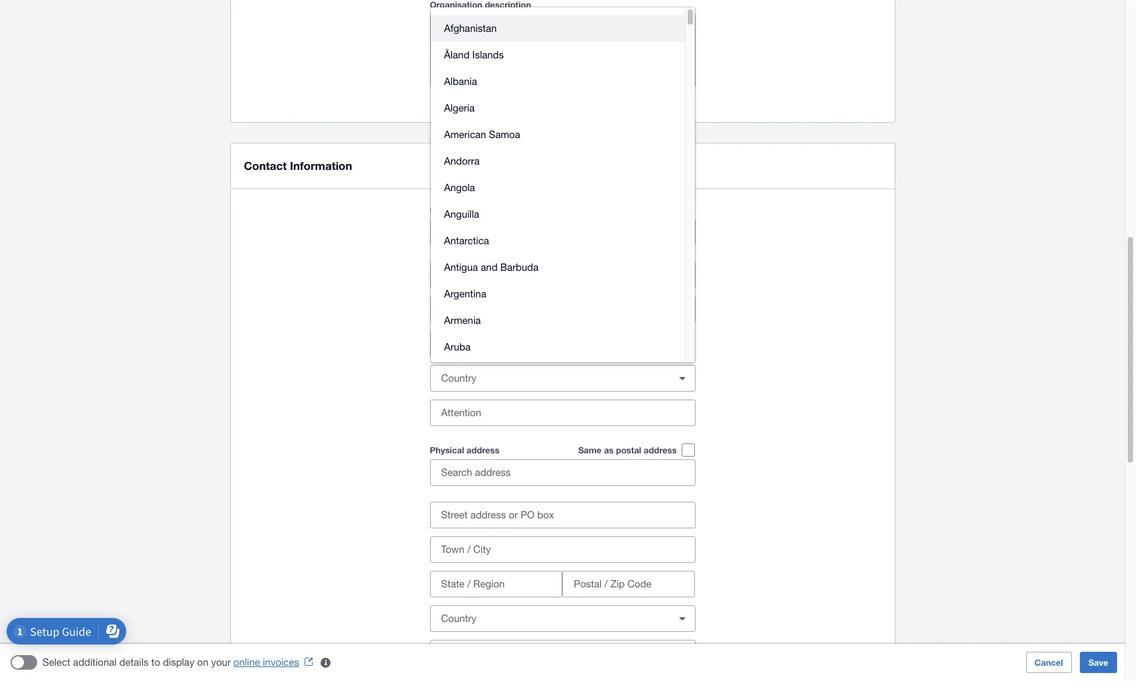 Task type: describe. For each thing, give the bounding box(es) containing it.
contact information
[[244, 159, 352, 173]]

State / Region text field
[[431, 331, 562, 357]]

aruba
[[444, 341, 471, 353]]

islands
[[473, 49, 504, 60]]

toggle list image for physical address
[[669, 606, 696, 632]]

anguilla
[[444, 209, 480, 220]]

State / Region text field
[[431, 572, 562, 597]]

afghanistan
[[444, 23, 497, 34]]

postal
[[616, 445, 642, 456]]

select additional details to display on your online invoices
[[43, 657, 299, 668]]

address for postal address
[[458, 205, 491, 216]]

address for physical address
[[467, 445, 500, 456]]

armenia
[[444, 315, 481, 326]]

details
[[119, 657, 149, 668]]

Attention text field
[[431, 641, 695, 666]]

country field for postal address
[[431, 366, 664, 391]]

same
[[579, 445, 602, 456]]

Attention text field
[[431, 401, 695, 426]]

Street address or PO box text field
[[431, 503, 695, 528]]

american samoa
[[444, 129, 521, 140]]

samoa
[[489, 129, 521, 140]]

andorra button
[[431, 148, 686, 175]]

postal
[[430, 205, 456, 216]]

to
[[151, 657, 160, 668]]

algeria
[[444, 102, 475, 114]]

antigua and barbuda
[[444, 262, 539, 273]]

Street address or PO box text field
[[431, 262, 695, 288]]

as
[[604, 445, 614, 456]]

armenia button
[[431, 308, 686, 334]]

antarctica
[[444, 235, 489, 246]]

list box containing afghanistan
[[431, 7, 686, 682]]

american
[[444, 129, 487, 140]]

angola
[[444, 182, 475, 193]]

contact
[[244, 159, 287, 173]]

Search address field
[[431, 460, 695, 486]]

invoices
[[263, 657, 299, 668]]

online
[[234, 657, 260, 668]]

american samoa button
[[431, 122, 686, 148]]

town / city text field for postal address
[[431, 297, 695, 322]]

cancel button
[[1027, 652, 1073, 674]]

cancel
[[1035, 658, 1064, 668]]

andorra
[[444, 155, 480, 167]]

antigua
[[444, 262, 478, 273]]



Task type: locate. For each thing, give the bounding box(es) containing it.
albania
[[444, 76, 477, 87]]

group containing afghanistan
[[431, 7, 696, 682]]

anguilla button
[[431, 201, 686, 228]]

1 country field from the top
[[431, 366, 664, 391]]

1 vertical spatial toggle list image
[[669, 606, 696, 632]]

toggle list image for postal address
[[669, 365, 696, 392]]

physical address
[[430, 445, 500, 456]]

country field up attention text field
[[431, 607, 664, 632]]

same as postal address
[[579, 445, 677, 456]]

1 town / city text field from the top
[[431, 297, 695, 322]]

argentina
[[444, 288, 487, 300]]

address right postal
[[644, 445, 677, 456]]

additional information image
[[313, 650, 339, 676]]

toggle list image
[[669, 365, 696, 392], [669, 606, 696, 632]]

afghanistan button
[[431, 15, 686, 42]]

and
[[481, 262, 498, 273]]

0 vertical spatial town / city text field
[[431, 297, 695, 322]]

on
[[197, 657, 209, 668]]

antarctica button
[[431, 228, 686, 254]]

Organisation description text field
[[431, 14, 695, 87]]

2 country field from the top
[[431, 607, 664, 632]]

country field for physical address
[[431, 607, 664, 632]]

your
[[211, 657, 231, 668]]

group
[[431, 7, 696, 682]]

2 toggle list image from the top
[[669, 606, 696, 632]]

1 toggle list image from the top
[[669, 365, 696, 392]]

address
[[458, 205, 491, 216], [467, 445, 500, 456], [644, 445, 677, 456]]

angola button
[[431, 175, 686, 201]]

town / city text field down street address or po box text field in the bottom of the page
[[431, 537, 695, 563]]

0 vertical spatial postal / zip code text field
[[564, 331, 695, 357]]

albania button
[[431, 68, 686, 95]]

åland islands button
[[431, 42, 686, 68]]

information
[[290, 159, 352, 173]]

aruba button
[[431, 334, 686, 361]]

åland
[[444, 49, 470, 60]]

postal / zip code text field for physical address
[[564, 572, 695, 597]]

additional
[[73, 657, 117, 668]]

address down the angola
[[458, 205, 491, 216]]

Country field
[[431, 366, 664, 391], [431, 607, 664, 632]]

Town / City text field
[[431, 297, 695, 322], [431, 537, 695, 563]]

save
[[1089, 658, 1109, 668]]

1 postal / zip code text field from the top
[[564, 331, 695, 357]]

algeria button
[[431, 95, 686, 122]]

2 postal / zip code text field from the top
[[564, 572, 695, 597]]

argentina button
[[431, 281, 686, 308]]

postal address
[[430, 205, 491, 216]]

1 vertical spatial town / city text field
[[431, 537, 695, 563]]

address right physical
[[467, 445, 500, 456]]

antigua and barbuda button
[[431, 254, 686, 281]]

1 vertical spatial postal / zip code text field
[[564, 572, 695, 597]]

town / city text field down street address or po box text box
[[431, 297, 695, 322]]

2 town / city text field from the top
[[431, 537, 695, 563]]

0 vertical spatial country field
[[431, 366, 664, 391]]

select
[[43, 657, 70, 668]]

physical
[[430, 445, 465, 456]]

barbuda
[[501, 262, 539, 273]]

town / city text field for physical address
[[431, 537, 695, 563]]

save button
[[1081, 652, 1118, 674]]

display
[[163, 657, 195, 668]]

åland islands
[[444, 49, 504, 60]]

0 vertical spatial toggle list image
[[669, 365, 696, 392]]

1 vertical spatial country field
[[431, 607, 664, 632]]

postal / zip code text field for postal address
[[564, 331, 695, 357]]

country field down aruba button
[[431, 366, 664, 391]]

Postal / Zip Code text field
[[564, 331, 695, 357], [564, 572, 695, 597]]

online invoices link
[[234, 657, 318, 668]]

list box
[[431, 7, 686, 682]]



Task type: vqa. For each thing, say whether or not it's contained in the screenshot.
Country field related to Postal address
yes



